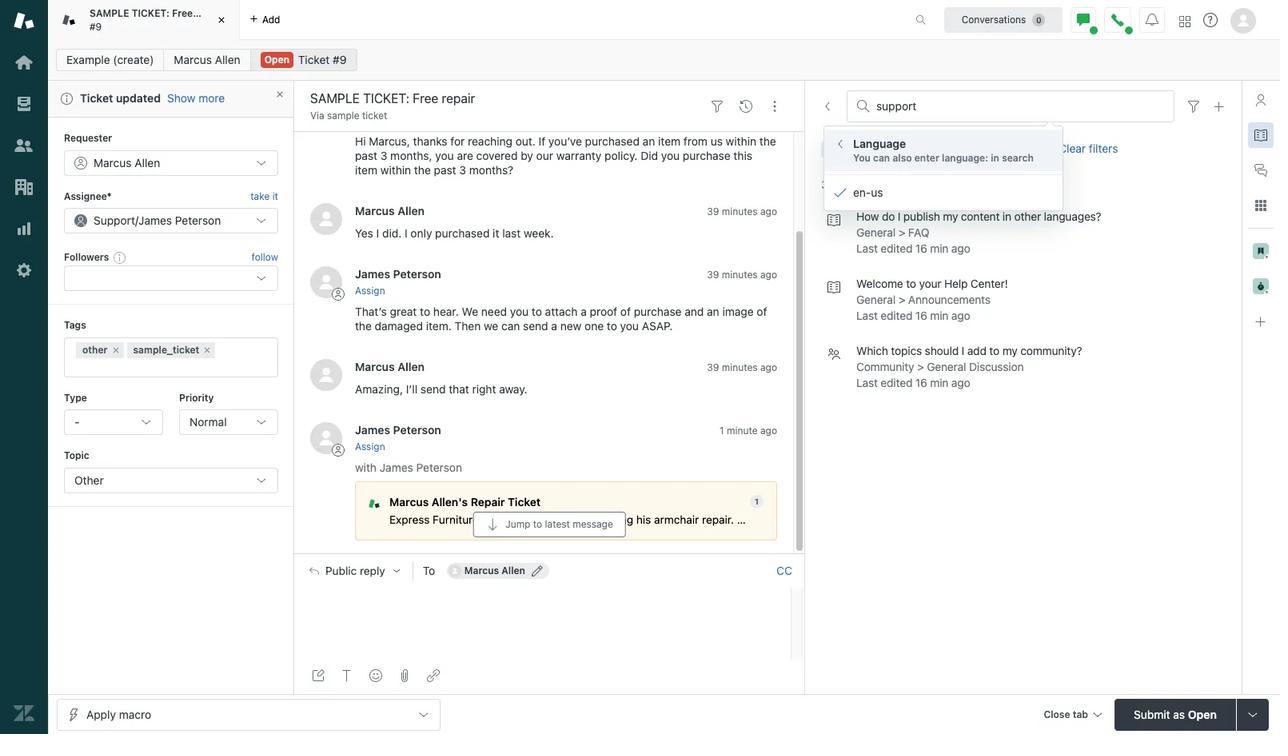 Task type: vqa. For each thing, say whether or not it's contained in the screenshot.
MARCUS inside Requester element
yes



Task type: describe. For each thing, give the bounding box(es) containing it.
marcus allen link for yes
[[355, 204, 425, 217]]

‭general‬ inside ‭how do i publish my content in other languages?‬ ‭general‬ > ‭faq‬ last edited 16 min ago
[[857, 226, 896, 239]]

1 horizontal spatial within
[[726, 134, 757, 148]]

image
[[723, 305, 754, 318]]

1 horizontal spatial the
[[414, 163, 431, 176]]

zendesk support image
[[14, 10, 34, 31]]

submit
[[1134, 707, 1171, 721]]

james peterson link for third the avatar from the bottom of the conversationlabel log the assign 'button'
[[355, 267, 441, 280]]

customers image
[[14, 135, 34, 156]]

marcus inside requester element
[[94, 156, 132, 169]]

sample
[[327, 110, 360, 122]]

0 vertical spatial past
[[355, 149, 378, 162]]

you
[[853, 152, 871, 164]]

Subject field
[[307, 89, 700, 108]]

1 vertical spatial 3
[[459, 163, 466, 176]]

example (create) button
[[56, 49, 164, 71]]

1 of from the left
[[621, 305, 631, 318]]

language:
[[942, 152, 989, 164]]

free
[[172, 7, 193, 19]]

covered
[[476, 149, 518, 162]]

1 horizontal spatial a
[[581, 305, 587, 318]]

i inside ‭which topics should i add to my community?‬ community > general discussion last edited 16 min ago
[[962, 344, 965, 358]]

main element
[[0, 0, 48, 734]]

‭how
[[857, 210, 879, 223]]

last for ‭which topics should i add to my community?‬ community > general discussion last edited 16 min ago
[[857, 376, 878, 390]]

hi
[[355, 134, 366, 148]]

macro
[[119, 707, 151, 721]]

to down the proof
[[607, 319, 617, 333]]

‭how do i publish my content in other languages?‬ ‭general‬ > ‭faq‬ last edited 16 min ago
[[857, 210, 1102, 255]]

tab containing sample ticket: free repair
[[48, 0, 240, 40]]

sample_ticket
[[133, 344, 199, 356]]

back image
[[821, 100, 834, 113]]

0 horizontal spatial item
[[355, 163, 378, 176]]

marcus allen right marcus.allen@example.com icon
[[465, 565, 525, 577]]

> inside ‭how do i publish my content in other languages?‬ ‭general‬ > ‭faq‬ last edited 16 min ago
[[899, 226, 906, 239]]

your
[[919, 277, 942, 291]]

james peterson assign for third the avatar from the bottom of the conversationlabel log
[[355, 267, 441, 297]]

peterson up great
[[393, 267, 441, 280]]

should
[[925, 344, 959, 358]]

you've
[[549, 134, 582, 148]]

enter
[[915, 152, 940, 164]]

marcus allen's repair ticket
[[389, 496, 541, 509]]

‭general‬ inside ‭welcome to your help center!‬ ‭general‬ > ‭announcements‬ last edited 16 min ago
[[857, 293, 896, 307]]

to up item.
[[420, 305, 430, 318]]

2 39 minutes ago text field from the top
[[707, 268, 777, 280]]

1 vertical spatial past
[[434, 163, 456, 176]]

notifications image
[[1146, 13, 1159, 26]]

james up with
[[355, 423, 390, 437]]

tabs tab list
[[48, 0, 899, 40]]

example
[[66, 53, 110, 66]]

discussion
[[969, 360, 1024, 374]]

ticket for ticket #9
[[298, 53, 330, 66]]

peterson inside assignee* element
[[175, 214, 221, 227]]

other inside ‭how do i publish my content in other languages?‬ ‭general‬ > ‭faq‬ last edited 16 min ago
[[1015, 210, 1041, 223]]

marcus up yes
[[355, 204, 395, 217]]

hide composer image
[[543, 547, 556, 560]]

topic element
[[64, 468, 278, 493]]

1 avatar image from the top
[[310, 203, 342, 235]]

thanks
[[413, 134, 448, 148]]

we
[[462, 305, 478, 318]]

customer context image
[[1255, 94, 1268, 106]]

updated
[[116, 91, 161, 105]]

0 horizontal spatial send
[[421, 382, 446, 396]]

proof
[[590, 305, 618, 318]]

format text image
[[341, 669, 354, 682]]

center!‬
[[971, 277, 1008, 291]]

ticket for ticket updated show more
[[80, 91, 113, 105]]

months?
[[469, 163, 514, 176]]

i right did.
[[405, 226, 408, 240]]

take it
[[251, 190, 278, 202]]

yes
[[355, 226, 373, 240]]

only
[[411, 226, 432, 240]]

1 for 1
[[755, 497, 759, 506]]

language for language en-us
[[961, 143, 1007, 155]]

1 minute ago
[[720, 425, 777, 437]]

marcus allen inside secondary 'element'
[[174, 53, 240, 66]]

my inside ‭which topics should i add to my community?‬ community > general discussion last edited 16 min ago
[[1003, 344, 1018, 358]]

james right with
[[380, 461, 413, 474]]

i'll
[[406, 382, 418, 396]]

1 assign from the top
[[355, 285, 385, 297]]

add inside ‭which topics should i add to my community?‬ community > general discussion last edited 16 min ago
[[968, 344, 987, 358]]

with james peterson
[[355, 461, 462, 474]]

time tracking image
[[1253, 278, 1269, 294]]

followers element
[[64, 266, 278, 291]]

ago inside ‭which topics should i add to my community?‬ community > general discussion last edited 16 min ago
[[952, 376, 971, 390]]

jump to latest message
[[506, 518, 613, 530]]

views image
[[14, 94, 34, 114]]

and
[[685, 305, 704, 318]]

purchase inside that's great to hear. we need you to attach a proof of purchase and an image of the damaged item. then we can send a new one to you asap.
[[634, 305, 682, 318]]

latest
[[545, 518, 570, 530]]

bookmarks image
[[1253, 243, 1269, 259]]

3 avatar image from the top
[[310, 359, 342, 391]]

sample ticket: free repair #9
[[90, 7, 223, 32]]

1 for 1 minute ago
[[720, 425, 724, 437]]

apps image
[[1255, 199, 1268, 212]]

then
[[455, 319, 481, 333]]

close tab
[[1044, 708, 1089, 720]]

1 39 from the top
[[707, 205, 719, 217]]

normal
[[190, 415, 227, 429]]

draft mode image
[[312, 669, 325, 682]]

brand provation design
[[828, 143, 936, 155]]

great
[[390, 305, 417, 318]]

apply
[[86, 707, 116, 721]]

jump
[[506, 518, 531, 530]]

can inside language you can also enter language: in search
[[873, 152, 890, 164]]

2 of from the left
[[757, 305, 767, 318]]

allen inside requester element
[[135, 156, 160, 169]]

zendesk products image
[[1180, 16, 1191, 27]]

reply
[[360, 565, 385, 578]]

peterson up "allen's"
[[416, 461, 462, 474]]

1 vertical spatial other
[[82, 344, 108, 356]]

language menu item
[[825, 130, 1063, 171]]

an inside 'hi marcus, thanks for reaching out. if you've purchased an item from us within the past 3 months, you are covered by our warranty policy. did you purchase this item within the past 3 months?'
[[643, 134, 655, 148]]

#9 inside secondary 'element'
[[333, 53, 347, 66]]

search
[[1002, 152, 1034, 164]]

us inside menu item
[[871, 186, 883, 199]]

policy.
[[605, 149, 638, 162]]

repair
[[471, 496, 505, 509]]

39 minutes ago for amazing, i'll send that right away.
[[707, 361, 777, 373]]

close image
[[214, 12, 230, 28]]

0 horizontal spatial remove image
[[203, 345, 212, 355]]

show more button
[[167, 91, 225, 106]]

> inside ‭which topics should i add to my community?‬ community > general discussion last edited 16 min ago
[[917, 360, 924, 374]]

follow button
[[252, 251, 278, 265]]

add link (cmd k) image
[[427, 669, 440, 682]]

minutes for amazing, i'll send that right away.
[[722, 361, 758, 373]]

edited inside ‭welcome to your help center!‬ ‭general‬ > ‭announcements‬ last edited 16 min ago
[[881, 309, 913, 323]]

hi marcus, thanks for reaching out. if you've purchased an item from us within the past 3 months, you are covered by our warranty policy. did you purchase this item within the past 3 months?
[[355, 134, 779, 176]]

general
[[927, 360, 966, 374]]

to left attach
[[532, 305, 542, 318]]

you right need
[[510, 305, 529, 318]]

it inside conversationlabel log
[[493, 226, 499, 240]]

16 for i
[[916, 242, 928, 255]]

clear filters link
[[1056, 142, 1122, 158]]

close ticket collision notification image
[[275, 89, 285, 99]]

repair
[[195, 7, 223, 19]]

you right did
[[661, 149, 680, 162]]

to inside ‭which topics should i add to my community?‬ community > general discussion last edited 16 min ago
[[990, 344, 1000, 358]]

sample
[[90, 7, 129, 19]]

message
[[573, 518, 613, 530]]

secondary element
[[48, 44, 1281, 76]]

/
[[135, 214, 138, 227]]

jump to latest message button
[[474, 512, 626, 538]]

- button
[[64, 410, 163, 435]]

info on adding followers image
[[114, 251, 127, 264]]

it inside button
[[272, 190, 278, 202]]

you left asap.
[[620, 319, 639, 333]]

right
[[472, 382, 496, 396]]

item.
[[426, 319, 452, 333]]

2 horizontal spatial us
[[1026, 143, 1037, 155]]

2 horizontal spatial 3
[[821, 178, 828, 191]]

3 results
[[821, 178, 865, 191]]

1 vertical spatial a
[[551, 319, 557, 333]]

for
[[451, 134, 465, 148]]

marcus,
[[369, 134, 410, 148]]

the inside that's great to hear. we need you to attach a proof of purchase and an image of the damaged item. then we can send a new one to you asap.
[[355, 319, 372, 333]]

followers
[[64, 251, 109, 263]]

that's great to hear. we need you to attach a proof of purchase and an image of the damaged item. then we can send a new one to you asap.
[[355, 305, 770, 333]]

i inside ‭how do i publish my content in other languages?‬ ‭general‬ > ‭faq‬ last edited 16 min ago
[[898, 210, 901, 223]]

community?‬
[[1021, 344, 1082, 358]]

yes i did. i only purchased it last week.
[[355, 226, 554, 240]]

clear
[[1059, 142, 1086, 155]]

can inside that's great to hear. we need you to attach a proof of purchase and an image of the damaged item. then we can send a new one to you asap.
[[502, 319, 520, 333]]

1 minute ago text field
[[720, 425, 777, 437]]

also
[[893, 152, 912, 164]]

1 39 minutes ago text field from the top
[[707, 205, 777, 217]]

0 vertical spatial item
[[658, 134, 681, 148]]

james up that's
[[355, 267, 390, 280]]

minutes for that's great to hear. we need you to attach a proof of purchase and an image of the damaged item. then we can send a new one to you asap.
[[722, 268, 758, 280]]

39 minutes ago for that's great to hear. we need you to attach a proof of purchase and an image of the damaged item. then we can send a new one to you asap.
[[707, 268, 777, 280]]

knowledge image
[[1255, 129, 1268, 142]]

one
[[585, 319, 604, 333]]

other
[[74, 473, 104, 487]]

our
[[536, 149, 553, 162]]

last inside ‭welcome to your help center!‬ ‭general‬ > ‭announcements‬ last edited 16 min ago
[[857, 309, 878, 323]]

16 inside ‭welcome to your help center!‬ ‭general‬ > ‭announcements‬ last edited 16 min ago
[[916, 309, 928, 323]]



Task type: locate. For each thing, give the bounding box(es) containing it.
16 inside ‭how do i publish my content in other languages?‬ ‭general‬ > ‭faq‬ last edited 16 min ago
[[916, 242, 928, 255]]

1 vertical spatial assign button
[[355, 440, 385, 454]]

1 horizontal spatial remove image
[[939, 145, 948, 155]]

1 ‭general‬ from the top
[[857, 226, 896, 239]]

edited down ‭faq‬
[[881, 242, 913, 255]]

0 horizontal spatial past
[[355, 149, 378, 162]]

0 vertical spatial 39 minutes ago
[[707, 205, 777, 217]]

of right the proof
[[621, 305, 631, 318]]

3 min from the top
[[930, 376, 949, 390]]

1 vertical spatial 1
[[755, 497, 759, 506]]

organizations image
[[14, 177, 34, 198]]

get help image
[[1204, 13, 1218, 27]]

marcus allen link up 'amazing,' at the bottom left
[[355, 360, 425, 373]]

purchased up policy.
[[585, 134, 640, 148]]

close tab button
[[1037, 699, 1109, 733]]

displays possible ticket submission types image
[[1247, 708, 1260, 721]]

last inside ‭how do i publish my content in other languages?‬ ‭general‬ > ‭faq‬ last edited 16 min ago
[[857, 242, 878, 255]]

assign button up with
[[355, 440, 385, 454]]

1 james peterson assign from the top
[[355, 267, 441, 297]]

2 james peterson assign from the top
[[355, 423, 441, 453]]

0 vertical spatial a
[[581, 305, 587, 318]]

2 james peterson link from the top
[[355, 423, 441, 437]]

james inside assignee* element
[[138, 214, 172, 227]]

ticket inside secondary 'element'
[[298, 53, 330, 66]]

assign button
[[355, 284, 385, 298], [355, 440, 385, 454]]

a down attach
[[551, 319, 557, 333]]

allen down close icon
[[215, 53, 240, 66]]

marcus inside 'marcus allen' link
[[174, 53, 212, 66]]

1 horizontal spatial send
[[523, 319, 548, 333]]

0 vertical spatial assign
[[355, 285, 385, 297]]

us inside 'hi marcus, thanks for reaching out. if you've purchased an item from us within the past 3 months, you are covered by our warranty policy. did you purchase this item within the past 3 months?'
[[711, 134, 723, 148]]

1 vertical spatial >
[[899, 293, 906, 307]]

allen up only
[[398, 204, 425, 217]]

assign button for fourth the avatar from the top of the conversationlabel log
[[355, 440, 385, 454]]

damaged
[[375, 319, 423, 333]]

marcus right marcus.allen@example.com icon
[[465, 565, 499, 577]]

1 assign button from the top
[[355, 284, 385, 298]]

1 vertical spatial assign
[[355, 441, 385, 453]]

last
[[857, 242, 878, 255], [857, 309, 878, 323], [857, 376, 878, 390]]

0 horizontal spatial 1
[[720, 425, 724, 437]]

the down that's
[[355, 319, 372, 333]]

1 horizontal spatial my
[[1003, 344, 1018, 358]]

‭general‬
[[857, 226, 896, 239], [857, 293, 896, 307]]

type
[[64, 392, 87, 404]]

allen up i'll
[[398, 360, 425, 373]]

1 horizontal spatial language
[[961, 143, 1007, 155]]

0 vertical spatial 1
[[720, 425, 724, 437]]

ticket #9
[[298, 53, 347, 66]]

publish
[[904, 210, 940, 223]]

None field
[[877, 99, 1165, 114]]

1 39 minutes ago from the top
[[707, 205, 777, 217]]

min inside ‭how do i publish my content in other languages?‬ ‭general‬ > ‭faq‬ last edited 16 min ago
[[930, 242, 949, 255]]

1 vertical spatial send
[[421, 382, 446, 396]]

add up discussion
[[968, 344, 987, 358]]

within down months,
[[381, 163, 411, 176]]

send down attach
[[523, 319, 548, 333]]

out.
[[516, 134, 536, 148]]

james right support at the left of page
[[138, 214, 172, 227]]

us right from
[[711, 134, 723, 148]]

remove image right design
[[939, 145, 948, 155]]

1 horizontal spatial other
[[1015, 210, 1041, 223]]

add right close icon
[[262, 13, 280, 25]]

#9 inside sample ticket: free repair #9
[[90, 20, 102, 32]]

via sample ticket
[[310, 110, 387, 122]]

2 assign button from the top
[[355, 440, 385, 454]]

0 vertical spatial remove image
[[939, 145, 948, 155]]

0 vertical spatial james peterson assign
[[355, 267, 441, 297]]

get started image
[[14, 52, 34, 73]]

filter image
[[711, 100, 724, 113]]

marcus down with james peterson
[[389, 496, 429, 509]]

provation
[[859, 143, 902, 155]]

more
[[199, 91, 225, 105]]

0 vertical spatial within
[[726, 134, 757, 148]]

39 minutes ago down this
[[707, 205, 777, 217]]

hear.
[[433, 305, 459, 318]]

in left search
[[991, 152, 1000, 164]]

marcus down requester
[[94, 156, 132, 169]]

1
[[720, 425, 724, 437], [755, 497, 759, 506]]

1 horizontal spatial purchase
[[683, 149, 731, 162]]

2 vertical spatial the
[[355, 319, 372, 333]]

1 horizontal spatial us
[[871, 186, 883, 199]]

en- up ‭how
[[853, 186, 871, 199]]

take it button
[[251, 188, 278, 205]]

in for search
[[991, 152, 1000, 164]]

0 vertical spatial add
[[262, 13, 280, 25]]

last down ‭how
[[857, 242, 878, 255]]

‭general‬ down ‭welcome
[[857, 293, 896, 307]]

as
[[1174, 707, 1185, 721]]

remove image
[[939, 145, 948, 155], [203, 345, 212, 355]]

add inside dropdown button
[[262, 13, 280, 25]]

2 vertical spatial 39 minutes ago
[[707, 361, 777, 373]]

requester
[[64, 132, 112, 144]]

last
[[502, 226, 521, 240]]

send inside that's great to hear. we need you to attach a proof of purchase and an image of the damaged item. then we can send a new one to you asap.
[[523, 319, 548, 333]]

marcus allen link for amazing,
[[355, 360, 425, 373]]

my down en-us menu item
[[943, 210, 958, 223]]

alert
[[48, 81, 294, 118]]

1 down "1 minute ago" text field
[[755, 497, 759, 506]]

min down "‭announcements‬" on the right of page
[[930, 309, 949, 323]]

0 horizontal spatial ticket
[[80, 91, 113, 105]]

3 minutes from the top
[[722, 361, 758, 373]]

1 last from the top
[[857, 242, 878, 255]]

0 horizontal spatial can
[[502, 319, 520, 333]]

39 minutes ago text field
[[707, 205, 777, 217], [707, 268, 777, 280]]

2 vertical spatial ticket
[[508, 496, 541, 509]]

2 vertical spatial marcus allen link
[[355, 360, 425, 373]]

0 vertical spatial 3
[[381, 149, 387, 162]]

1 horizontal spatial can
[[873, 152, 890, 164]]

alert containing ticket updated
[[48, 81, 294, 118]]

2 39 from the top
[[707, 268, 719, 280]]

2 min from the top
[[930, 309, 949, 323]]

ago inside ‭welcome to your help center!‬ ‭general‬ > ‭announcements‬ last edited 16 min ago
[[952, 309, 971, 323]]

purchased
[[585, 134, 640, 148], [435, 226, 490, 240]]

1 min from the top
[[930, 242, 949, 255]]

1 edited from the top
[[881, 242, 913, 255]]

3 left results
[[821, 178, 828, 191]]

take
[[251, 190, 270, 202]]

1 left minute
[[720, 425, 724, 437]]

can right we
[[502, 319, 520, 333]]

1 vertical spatial my
[[1003, 344, 1018, 358]]

tab
[[48, 0, 240, 40]]

us up ‭how
[[871, 186, 883, 199]]

2 horizontal spatial ticket
[[508, 496, 541, 509]]

edited for topics
[[881, 376, 913, 390]]

3 39 from the top
[[707, 361, 719, 373]]

2 vertical spatial 39
[[707, 361, 719, 373]]

language you can also enter language: in search
[[853, 137, 1034, 164]]

min for i
[[930, 376, 949, 390]]

0 horizontal spatial language
[[853, 137, 906, 150]]

en-us menu item
[[825, 178, 1063, 207]]

0 vertical spatial purchased
[[585, 134, 640, 148]]

1 vertical spatial 39 minutes ago
[[707, 268, 777, 280]]

public reply
[[326, 565, 385, 578]]

1 vertical spatial james peterson assign
[[355, 423, 441, 453]]

requester element
[[64, 150, 278, 176]]

assign button for third the avatar from the bottom of the conversationlabel log
[[355, 284, 385, 298]]

avatar image
[[310, 203, 342, 235], [310, 266, 342, 298], [310, 359, 342, 391], [310, 422, 342, 454]]

2 minutes from the top
[[722, 268, 758, 280]]

edited inside ‭which topics should i add to my community?‬ community > general discussion last edited 16 min ago
[[881, 376, 913, 390]]

asap.
[[642, 319, 673, 333]]

0 horizontal spatial my
[[943, 210, 958, 223]]

priority
[[179, 392, 214, 404]]

menu containing language
[[824, 126, 1064, 211]]

allen inside 'marcus allen' link
[[215, 53, 240, 66]]

last down community
[[857, 376, 878, 390]]

do
[[882, 210, 895, 223]]

0 horizontal spatial purchased
[[435, 226, 490, 240]]

0 vertical spatial >
[[899, 226, 906, 239]]

apply macro
[[86, 707, 151, 721]]

ticket updated show more
[[80, 91, 225, 105]]

to
[[906, 277, 916, 291], [420, 305, 430, 318], [532, 305, 542, 318], [607, 319, 617, 333], [990, 344, 1000, 358], [533, 518, 542, 530]]

edited down ‭welcome
[[881, 309, 913, 323]]

i right do
[[898, 210, 901, 223]]

open inside secondary 'element'
[[264, 54, 290, 66]]

warranty
[[556, 149, 602, 162]]

assign up that's
[[355, 285, 385, 297]]

community
[[857, 360, 915, 374]]

2 horizontal spatial the
[[760, 134, 776, 148]]

past down for
[[434, 163, 456, 176]]

> inside ‭welcome to your help center!‬ ‭general‬ > ‭announcements‬ last edited 16 min ago
[[899, 293, 906, 307]]

james peterson link up with james peterson
[[355, 423, 441, 437]]

1 vertical spatial the
[[414, 163, 431, 176]]

39 minutes ago text field
[[707, 361, 777, 373]]

0 horizontal spatial the
[[355, 319, 372, 333]]

last inside ‭which topics should i add to my community?‬ community > general discussion last edited 16 min ago
[[857, 376, 878, 390]]

my up discussion
[[1003, 344, 1018, 358]]

cc
[[777, 564, 793, 578]]

0 vertical spatial en-
[[1011, 143, 1026, 155]]

1 vertical spatial james peterson link
[[355, 423, 441, 437]]

assignee* element
[[64, 208, 278, 234]]

an right and in the right of the page
[[707, 305, 720, 318]]

marcus allen up 'amazing,' at the bottom left
[[355, 360, 425, 373]]

filter image
[[1188, 100, 1201, 113]]

to
[[423, 564, 435, 578]]

ago inside ‭how do i publish my content in other languages?‬ ‭general‬ > ‭faq‬ last edited 16 min ago
[[952, 242, 971, 255]]

in inside language you can also enter language: in search
[[991, 152, 1000, 164]]

open up the 'close ticket collision notification' image
[[264, 54, 290, 66]]

insert emojis image
[[370, 669, 382, 682]]

1 horizontal spatial it
[[493, 226, 499, 240]]

0 vertical spatial other
[[1015, 210, 1041, 223]]

assign button up that's
[[355, 284, 385, 298]]

you
[[435, 149, 454, 162], [661, 149, 680, 162], [510, 305, 529, 318], [620, 319, 639, 333]]

filters
[[1089, 142, 1118, 155]]

i right should
[[962, 344, 965, 358]]

i right yes
[[376, 226, 379, 240]]

of right image
[[757, 305, 767, 318]]

0 vertical spatial it
[[272, 190, 278, 202]]

james peterson link up great
[[355, 267, 441, 280]]

my
[[943, 210, 958, 223], [1003, 344, 1018, 358]]

0 vertical spatial my
[[943, 210, 958, 223]]

1 vertical spatial marcus allen link
[[355, 204, 425, 217]]

3 last from the top
[[857, 376, 878, 390]]

remove image
[[111, 345, 120, 355]]

us left clear
[[1026, 143, 1037, 155]]

1 vertical spatial add
[[968, 344, 987, 358]]

edited down community
[[881, 376, 913, 390]]

other left languages?‬
[[1015, 210, 1041, 223]]

admin image
[[14, 260, 34, 281]]

0 vertical spatial open
[[264, 54, 290, 66]]

zendesk image
[[14, 703, 34, 724]]

james peterson assign up with james peterson
[[355, 423, 441, 453]]

reporting image
[[14, 218, 34, 239]]

results
[[831, 178, 865, 191]]

in for other
[[1003, 210, 1012, 223]]

topics
[[891, 344, 922, 358]]

purchased inside 'hi marcus, thanks for reaching out. if you've purchased an item from us within the past 3 months, you are covered by our warranty policy. did you purchase this item within the past 3 months?'
[[585, 134, 640, 148]]

1 horizontal spatial ticket
[[298, 53, 330, 66]]

1 vertical spatial can
[[502, 319, 520, 333]]

1 vertical spatial en-
[[853, 186, 871, 199]]

0 vertical spatial in
[[991, 152, 1000, 164]]

months,
[[390, 149, 432, 162]]

add
[[262, 13, 280, 25], [968, 344, 987, 358]]

1 16 from the top
[[916, 242, 928, 255]]

peterson up with james peterson
[[393, 423, 441, 437]]

marcus allen
[[174, 53, 240, 66], [94, 156, 160, 169], [355, 204, 425, 217], [355, 360, 425, 373], [465, 565, 525, 577]]

16 down ‭faq‬
[[916, 242, 928, 255]]

last for ‭how do i publish my content in other languages?‬ ‭general‬ > ‭faq‬ last edited 16 min ago
[[857, 242, 878, 255]]

add attachment image
[[398, 669, 411, 682]]

past down hi
[[355, 149, 378, 162]]

0 vertical spatial an
[[643, 134, 655, 148]]

0 horizontal spatial a
[[551, 319, 557, 333]]

to left your
[[906, 277, 916, 291]]

language
[[853, 137, 906, 150], [961, 143, 1007, 155]]

1 vertical spatial min
[[930, 309, 949, 323]]

0 vertical spatial edited
[[881, 242, 913, 255]]

1 horizontal spatial open
[[1188, 707, 1217, 721]]

3 16 from the top
[[916, 376, 928, 390]]

conversationlabel log
[[294, 83, 805, 554]]

0 vertical spatial 39
[[707, 205, 719, 217]]

ticket actions image
[[769, 100, 781, 113]]

it left last at top left
[[493, 226, 499, 240]]

0 vertical spatial purchase
[[683, 149, 731, 162]]

0 vertical spatial 16
[[916, 242, 928, 255]]

from
[[684, 134, 708, 148]]

create or request article image
[[1213, 100, 1226, 113]]

send right i'll
[[421, 382, 446, 396]]

marcus allen link up did.
[[355, 204, 425, 217]]

min inside ‭welcome to your help center!‬ ‭general‬ > ‭announcements‬ last edited 16 min ago
[[930, 309, 949, 323]]

normal button
[[179, 410, 278, 435]]

i
[[898, 210, 901, 223], [376, 226, 379, 240], [405, 226, 408, 240], [962, 344, 965, 358]]

3 down are
[[459, 163, 466, 176]]

0 vertical spatial can
[[873, 152, 890, 164]]

3
[[381, 149, 387, 162], [459, 163, 466, 176], [821, 178, 828, 191]]

us
[[711, 134, 723, 148], [1026, 143, 1037, 155], [871, 186, 883, 199]]

to right jump
[[533, 518, 542, 530]]

events image
[[740, 100, 753, 113]]

#9
[[90, 20, 102, 32], [333, 53, 347, 66]]

1 james peterson link from the top
[[355, 267, 441, 280]]

if
[[539, 134, 546, 148]]

in right content on the right of the page
[[1003, 210, 1012, 223]]

edited inside ‭how do i publish my content in other languages?‬ ‭general‬ > ‭faq‬ last edited 16 min ago
[[881, 242, 913, 255]]

3 edited from the top
[[881, 376, 913, 390]]

purchased right only
[[435, 226, 490, 240]]

menu
[[824, 126, 1064, 211]]

marcus
[[174, 53, 212, 66], [94, 156, 132, 169], [355, 204, 395, 217], [355, 360, 395, 373], [389, 496, 429, 509], [465, 565, 499, 577]]

4 avatar image from the top
[[310, 422, 342, 454]]

16 for should
[[916, 376, 928, 390]]

assign up with
[[355, 441, 385, 453]]

> left ‭faq‬
[[899, 226, 906, 239]]

reaching
[[468, 134, 513, 148]]

2 vertical spatial min
[[930, 376, 949, 390]]

example (create)
[[66, 53, 154, 66]]

need
[[481, 305, 507, 318]]

0 vertical spatial ‭general‬
[[857, 226, 896, 239]]

language inside language you can also enter language: in search
[[853, 137, 906, 150]]

attach
[[545, 305, 578, 318]]

0 horizontal spatial open
[[264, 54, 290, 66]]

james peterson assign for fourth the avatar from the top of the conversationlabel log
[[355, 423, 441, 453]]

marcus allen up did.
[[355, 204, 425, 217]]

public reply button
[[295, 554, 413, 588]]

1 vertical spatial open
[[1188, 707, 1217, 721]]

you down for
[[435, 149, 454, 162]]

1 horizontal spatial past
[[434, 163, 456, 176]]

add button
[[240, 0, 290, 39]]

language for language you can also enter language: in search
[[853, 137, 906, 150]]

button displays agent's chat status as online. image
[[1077, 13, 1090, 26]]

tab
[[1073, 708, 1089, 720]]

39 minutes ago text field up image
[[707, 268, 777, 280]]

2 assign from the top
[[355, 441, 385, 453]]

to inside ‭welcome to your help center!‬ ‭general‬ > ‭announcements‬ last edited 16 min ago
[[906, 277, 916, 291]]

#9 up sample
[[333, 53, 347, 66]]

2 avatar image from the top
[[310, 266, 342, 298]]

2 vertical spatial 3
[[821, 178, 828, 191]]

purchase inside 'hi marcus, thanks for reaching out. if you've purchased an item from us within the past 3 months, you are covered by our warranty policy. did you purchase this item within the past 3 months?'
[[683, 149, 731, 162]]

marcus allen link inside secondary 'element'
[[164, 49, 251, 71]]

0 horizontal spatial an
[[643, 134, 655, 148]]

min inside ‭which topics should i add to my community?‬ community > general discussion last edited 16 min ago
[[930, 376, 949, 390]]

0 vertical spatial the
[[760, 134, 776, 148]]

marcus up 'amazing,' at the bottom left
[[355, 360, 395, 373]]

it right "take"
[[272, 190, 278, 202]]

marcus allen inside requester element
[[94, 156, 160, 169]]

the down months,
[[414, 163, 431, 176]]

james peterson assign up great
[[355, 267, 441, 297]]

39 for amazing, i'll send that right away.
[[707, 361, 719, 373]]

did
[[641, 149, 658, 162]]

in inside ‭how do i publish my content in other languages?‬ ‭general‬ > ‭faq‬ last edited 16 min ago
[[1003, 210, 1012, 223]]

0 vertical spatial #9
[[90, 20, 102, 32]]

1 vertical spatial last
[[857, 309, 878, 323]]

minutes down this
[[722, 205, 758, 217]]

0 horizontal spatial purchase
[[634, 305, 682, 318]]

that's
[[355, 305, 387, 318]]

2 ‭general‬ from the top
[[857, 293, 896, 307]]

16 inside ‭which topics should i add to my community?‬ community > general discussion last edited 16 min ago
[[916, 376, 928, 390]]

item down hi
[[355, 163, 378, 176]]

2 vertical spatial minutes
[[722, 361, 758, 373]]

marcus.allen@example.com image
[[449, 565, 461, 578]]

‭which topics should i add to my community?‬ community > general discussion last edited 16 min ago
[[857, 344, 1082, 390]]

1 minutes from the top
[[722, 205, 758, 217]]

1 vertical spatial 39 minutes ago text field
[[707, 268, 777, 280]]

2 vertical spatial edited
[[881, 376, 913, 390]]

39 for that's great to hear. we need you to attach a proof of purchase and an image of the damaged item. then we can send a new one to you asap.
[[707, 268, 719, 280]]

other left remove image
[[82, 344, 108, 356]]

1 vertical spatial purchase
[[634, 305, 682, 318]]

public
[[326, 565, 357, 578]]

amazing, i'll send that right away.
[[355, 382, 528, 396]]

min down general
[[930, 376, 949, 390]]

2 last from the top
[[857, 309, 878, 323]]

cc button
[[777, 564, 793, 578]]

allen
[[215, 53, 240, 66], [135, 156, 160, 169], [398, 204, 425, 217], [398, 360, 425, 373], [502, 565, 525, 577]]

james peterson link for the assign 'button' for fourth the avatar from the top of the conversationlabel log
[[355, 423, 441, 437]]

marcus allen link up more on the top
[[164, 49, 251, 71]]

conversations
[[962, 13, 1026, 25]]

1 vertical spatial in
[[1003, 210, 1012, 223]]

1 horizontal spatial item
[[658, 134, 681, 148]]

submit as open
[[1134, 707, 1217, 721]]

minute
[[727, 425, 758, 437]]

0 horizontal spatial other
[[82, 344, 108, 356]]

marcus allen up more on the top
[[174, 53, 240, 66]]

allen left edit user 'icon'
[[502, 565, 525, 577]]

0 horizontal spatial 3
[[381, 149, 387, 162]]

2 16 from the top
[[916, 309, 928, 323]]

ticket inside ticket updated show more
[[80, 91, 113, 105]]

2 39 minutes ago from the top
[[707, 268, 777, 280]]

ticket down example at the top of page
[[80, 91, 113, 105]]

(create)
[[113, 53, 154, 66]]

to inside button
[[533, 518, 542, 530]]

edit user image
[[532, 566, 543, 577]]

allen's
[[432, 496, 468, 509]]

marcus allen down requester
[[94, 156, 160, 169]]

1 vertical spatial an
[[707, 305, 720, 318]]

help
[[945, 277, 968, 291]]

last down ‭welcome
[[857, 309, 878, 323]]

remove image right sample_ticket
[[203, 345, 212, 355]]

1 vertical spatial within
[[381, 163, 411, 176]]

ticket inside conversationlabel log
[[508, 496, 541, 509]]

16 down general
[[916, 376, 928, 390]]

0 horizontal spatial #9
[[90, 20, 102, 32]]

min for publish
[[930, 242, 949, 255]]

1 vertical spatial minutes
[[722, 268, 758, 280]]

1 horizontal spatial in
[[1003, 210, 1012, 223]]

an inside that's great to hear. we need you to attach a proof of purchase and an image of the damaged item. then we can send a new one to you asap.
[[707, 305, 720, 318]]

en- inside menu item
[[853, 186, 871, 199]]

languages?‬
[[1044, 210, 1102, 223]]

james
[[138, 214, 172, 227], [355, 267, 390, 280], [355, 423, 390, 437], [380, 461, 413, 474]]

16 down "‭announcements‬" on the right of page
[[916, 309, 928, 323]]

3 down marcus, at the top
[[381, 149, 387, 162]]

‭welcome to your help center!‬ ‭general‬ > ‭announcements‬ last edited 16 min ago
[[857, 277, 1008, 323]]

min
[[930, 242, 949, 255], [930, 309, 949, 323], [930, 376, 949, 390]]

2 vertical spatial last
[[857, 376, 878, 390]]

1 vertical spatial remove image
[[203, 345, 212, 355]]

1 vertical spatial ticket
[[80, 91, 113, 105]]

0 horizontal spatial add
[[262, 13, 280, 25]]

2 edited from the top
[[881, 309, 913, 323]]

-
[[74, 415, 80, 429]]

edited for do
[[881, 242, 913, 255]]

0 vertical spatial last
[[857, 242, 878, 255]]

3 39 minutes ago from the top
[[707, 361, 777, 373]]

can right the you at top
[[873, 152, 890, 164]]

my inside ‭how do i publish my content in other languages?‬ ‭general‬ > ‭faq‬ last edited 16 min ago
[[943, 210, 958, 223]]

purchase down from
[[683, 149, 731, 162]]



